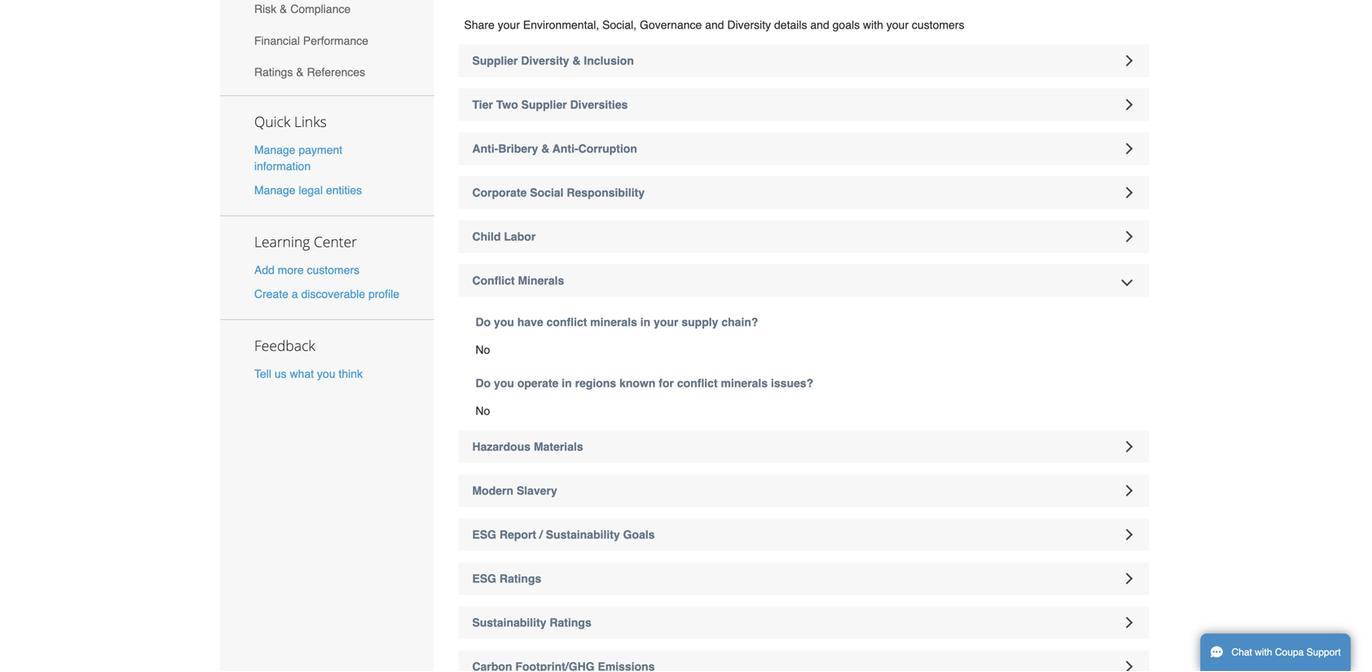 Task type: describe. For each thing, give the bounding box(es) containing it.
tell
[[254, 367, 271, 381]]

support
[[1307, 647, 1341, 659]]

think
[[339, 367, 363, 381]]

center
[[314, 232, 357, 251]]

learning
[[254, 232, 310, 251]]

do you have conflict minerals in your supply chain?
[[476, 316, 759, 329]]

financial performance link
[[220, 25, 434, 56]]

coupa
[[1275, 647, 1304, 659]]

1 anti- from the left
[[472, 142, 498, 155]]

create a discoverable profile
[[254, 288, 400, 301]]

chat with coupa support button
[[1201, 634, 1351, 672]]

tell us what you think
[[254, 367, 363, 381]]

references
[[307, 66, 365, 79]]

financial performance
[[254, 34, 369, 47]]

manage for manage legal entities
[[254, 184, 296, 197]]

conflict
[[472, 274, 515, 287]]

feedback
[[254, 336, 315, 355]]

tier two supplier diversities
[[472, 98, 628, 111]]

quick
[[254, 112, 291, 131]]

manage for manage payment information
[[254, 144, 296, 157]]

add more customers link
[[254, 264, 360, 277]]

manage legal entities
[[254, 184, 362, 197]]

materials
[[534, 441, 583, 454]]

for
[[659, 377, 674, 390]]

do for do you have conflict minerals in your supply chain?
[[476, 316, 491, 329]]

& left inclusion
[[573, 54, 581, 67]]

sustainability inside 'dropdown button'
[[472, 617, 547, 630]]

compliance
[[290, 3, 351, 16]]

sustainability ratings heading
[[459, 607, 1149, 640]]

child labor heading
[[459, 221, 1149, 253]]

1 horizontal spatial supplier
[[521, 98, 567, 111]]

conflict minerals
[[472, 274, 564, 287]]

tier
[[472, 98, 493, 111]]

responsibility
[[567, 186, 645, 199]]

supplier diversity & inclusion button
[[459, 44, 1149, 77]]

chat
[[1232, 647, 1253, 659]]

2 horizontal spatial your
[[887, 18, 909, 31]]

you inside "button"
[[317, 367, 336, 381]]

discoverable
[[301, 288, 365, 301]]

legal
[[299, 184, 323, 197]]

& right bribery
[[542, 142, 550, 155]]

hazardous materials heading
[[459, 431, 1149, 463]]

hazardous
[[472, 441, 531, 454]]

environmental,
[[523, 18, 599, 31]]

two
[[496, 98, 518, 111]]

anti-bribery & anti-corruption button
[[459, 132, 1149, 165]]

1 horizontal spatial your
[[654, 316, 679, 329]]

esg report / sustainability goals
[[472, 529, 655, 542]]

quick links
[[254, 112, 327, 131]]

slavery
[[517, 485, 557, 498]]

risk & compliance
[[254, 3, 351, 16]]

create
[[254, 288, 289, 301]]

bribery
[[498, 142, 538, 155]]

0 vertical spatial minerals
[[590, 316, 637, 329]]

supply
[[682, 316, 719, 329]]

sustainability ratings button
[[459, 607, 1149, 640]]

ratings for esg
[[500, 573, 542, 586]]

supplier diversity & inclusion
[[472, 54, 634, 67]]

diversities
[[570, 98, 628, 111]]

known
[[620, 377, 656, 390]]

do you operate in regions known for conflict minerals issues?
[[476, 377, 814, 390]]

share your environmental, social, governance and diversity details and goals with your customers
[[464, 18, 965, 31]]

2 anti- from the left
[[553, 142, 579, 155]]

modern slavery
[[472, 485, 557, 498]]

have
[[518, 316, 544, 329]]

corruption
[[579, 142, 637, 155]]

diversity inside dropdown button
[[521, 54, 569, 67]]

tier two supplier diversities heading
[[459, 88, 1149, 121]]

issues?
[[771, 377, 814, 390]]

child
[[472, 230, 501, 243]]

1 vertical spatial customers
[[307, 264, 360, 277]]

performance
[[303, 34, 369, 47]]

ratings & references link
[[220, 56, 434, 88]]

tier two supplier diversities button
[[459, 88, 1149, 121]]

payment
[[299, 144, 343, 157]]

esg for esg report / sustainability goals
[[472, 529, 497, 542]]

esg ratings button
[[459, 563, 1149, 596]]



Task type: vqa. For each thing, say whether or not it's contained in the screenshot.
T& IMAGE at the left top
no



Task type: locate. For each thing, give the bounding box(es) containing it.
sustainability down the esg ratings
[[472, 617, 547, 630]]

ratings inside "dropdown button"
[[500, 573, 542, 586]]

modern slavery heading
[[459, 475, 1149, 507]]

manage
[[254, 144, 296, 157], [254, 184, 296, 197]]

0 horizontal spatial and
[[705, 18, 724, 31]]

1 horizontal spatial minerals
[[721, 377, 768, 390]]

ratings inside 'dropdown button'
[[550, 617, 592, 630]]

ratings for sustainability
[[550, 617, 592, 630]]

1 horizontal spatial with
[[1255, 647, 1273, 659]]

links
[[294, 112, 327, 131]]

0 vertical spatial conflict
[[547, 316, 587, 329]]

minerals
[[518, 274, 564, 287]]

with right goals at the top right of the page
[[863, 18, 884, 31]]

1 vertical spatial ratings
[[500, 573, 542, 586]]

do down conflict on the left of page
[[476, 316, 491, 329]]

1 vertical spatial conflict
[[677, 377, 718, 390]]

you
[[494, 316, 514, 329], [317, 367, 336, 381], [494, 377, 514, 390]]

anti-bribery & anti-corruption heading
[[459, 132, 1149, 165]]

modern slavery button
[[459, 475, 1149, 507]]

no
[[476, 344, 490, 357], [476, 405, 490, 418]]

minerals
[[590, 316, 637, 329], [721, 377, 768, 390]]

manage up information
[[254, 144, 296, 157]]

supplier down share
[[472, 54, 518, 67]]

1 vertical spatial with
[[1255, 647, 1273, 659]]

corporate social responsibility
[[472, 186, 645, 199]]

conflict right have
[[547, 316, 587, 329]]

social
[[530, 186, 564, 199]]

do left operate
[[476, 377, 491, 390]]

supplier diversity & inclusion heading
[[459, 44, 1149, 77]]

manage down information
[[254, 184, 296, 197]]

entities
[[326, 184, 362, 197]]

social,
[[603, 18, 637, 31]]

/
[[540, 529, 543, 542]]

0 vertical spatial diversity
[[728, 18, 771, 31]]

child labor button
[[459, 221, 1149, 253]]

esg inside "esg report / sustainability goals" dropdown button
[[472, 529, 497, 542]]

0 vertical spatial esg
[[472, 529, 497, 542]]

report
[[500, 529, 536, 542]]

manage payment information
[[254, 144, 343, 173]]

ratings & references
[[254, 66, 365, 79]]

conflict minerals heading
[[459, 265, 1149, 297]]

esg report / sustainability goals heading
[[459, 519, 1149, 552]]

hazardous materials button
[[459, 431, 1149, 463]]

1 horizontal spatial anti-
[[553, 142, 579, 155]]

us
[[275, 367, 287, 381]]

1 horizontal spatial diversity
[[728, 18, 771, 31]]

esg report / sustainability goals button
[[459, 519, 1149, 552]]

corporate social responsibility button
[[459, 177, 1149, 209]]

you left have
[[494, 316, 514, 329]]

1 vertical spatial manage
[[254, 184, 296, 197]]

1 do from the top
[[476, 316, 491, 329]]

share
[[464, 18, 495, 31]]

0 vertical spatial do
[[476, 316, 491, 329]]

child labor
[[472, 230, 536, 243]]

sustainability right /
[[546, 529, 620, 542]]

and left goals at the top right of the page
[[811, 18, 830, 31]]

sustainability
[[546, 529, 620, 542], [472, 617, 547, 630]]

manage payment information link
[[254, 144, 343, 173]]

0 vertical spatial manage
[[254, 144, 296, 157]]

0 vertical spatial supplier
[[472, 54, 518, 67]]

create a discoverable profile link
[[254, 288, 400, 301]]

1 vertical spatial do
[[476, 377, 491, 390]]

0 vertical spatial with
[[863, 18, 884, 31]]

anti- up "corporate social responsibility"
[[553, 142, 579, 155]]

modern
[[472, 485, 514, 498]]

2 no from the top
[[476, 405, 490, 418]]

1 vertical spatial supplier
[[521, 98, 567, 111]]

esg
[[472, 529, 497, 542], [472, 573, 497, 586]]

1 horizontal spatial ratings
[[500, 573, 542, 586]]

1 vertical spatial diversity
[[521, 54, 569, 67]]

2 and from the left
[[811, 18, 830, 31]]

chain?
[[722, 316, 759, 329]]

financial
[[254, 34, 300, 47]]

your right goals at the top right of the page
[[887, 18, 909, 31]]

what
[[290, 367, 314, 381]]

with
[[863, 18, 884, 31], [1255, 647, 1273, 659]]

1 horizontal spatial customers
[[912, 18, 965, 31]]

with right chat
[[1255, 647, 1273, 659]]

your left supply
[[654, 316, 679, 329]]

customers
[[912, 18, 965, 31], [307, 264, 360, 277]]

do
[[476, 316, 491, 329], [476, 377, 491, 390]]

risk
[[254, 3, 277, 16]]

2 horizontal spatial ratings
[[550, 617, 592, 630]]

in
[[641, 316, 651, 329], [562, 377, 572, 390]]

and
[[705, 18, 724, 31], [811, 18, 830, 31]]

corporate
[[472, 186, 527, 199]]

esg ratings
[[472, 573, 542, 586]]

diversity left details
[[728, 18, 771, 31]]

& right risk
[[280, 3, 287, 16]]

sustainability ratings
[[472, 617, 592, 630]]

supplier right two at the top left of page
[[521, 98, 567, 111]]

&
[[280, 3, 287, 16], [573, 54, 581, 67], [296, 66, 304, 79], [542, 142, 550, 155]]

labor
[[504, 230, 536, 243]]

1 vertical spatial esg
[[472, 573, 497, 586]]

minerals left issues?
[[721, 377, 768, 390]]

esg for esg ratings
[[472, 573, 497, 586]]

1 manage from the top
[[254, 144, 296, 157]]

a
[[292, 288, 298, 301]]

operate
[[518, 377, 559, 390]]

information
[[254, 160, 311, 173]]

1 no from the top
[[476, 344, 490, 357]]

in left the regions
[[562, 377, 572, 390]]

esg up the sustainability ratings
[[472, 573, 497, 586]]

diversity down the environmental,
[[521, 54, 569, 67]]

in left supply
[[641, 316, 651, 329]]

and right governance
[[705, 18, 724, 31]]

regions
[[575, 377, 616, 390]]

hazardous materials
[[472, 441, 583, 454]]

do for do you operate in regions known for conflict minerals issues?
[[476, 377, 491, 390]]

anti-bribery & anti-corruption
[[472, 142, 637, 155]]

0 horizontal spatial minerals
[[590, 316, 637, 329]]

esg ratings heading
[[459, 563, 1149, 596]]

0 horizontal spatial diversity
[[521, 54, 569, 67]]

2 vertical spatial ratings
[[550, 617, 592, 630]]

0 horizontal spatial anti-
[[472, 142, 498, 155]]

1 vertical spatial sustainability
[[472, 617, 547, 630]]

0 horizontal spatial in
[[562, 377, 572, 390]]

0 horizontal spatial supplier
[[472, 54, 518, 67]]

0 horizontal spatial with
[[863, 18, 884, 31]]

you for do you operate in regions known for conflict minerals issues?
[[494, 377, 514, 390]]

your right share
[[498, 18, 520, 31]]

esg inside esg ratings "dropdown button"
[[472, 573, 497, 586]]

inclusion
[[584, 54, 634, 67]]

anti-
[[472, 142, 498, 155], [553, 142, 579, 155]]

profile
[[369, 288, 400, 301]]

0 horizontal spatial ratings
[[254, 66, 293, 79]]

risk & compliance link
[[220, 0, 434, 25]]

chat with coupa support
[[1232, 647, 1341, 659]]

2 manage from the top
[[254, 184, 296, 197]]

1 horizontal spatial in
[[641, 316, 651, 329]]

no up hazardous
[[476, 405, 490, 418]]

learning center
[[254, 232, 357, 251]]

more
[[278, 264, 304, 277]]

goals
[[833, 18, 860, 31]]

details
[[774, 18, 807, 31]]

manage inside manage payment information
[[254, 144, 296, 157]]

add
[[254, 264, 275, 277]]

diversity
[[728, 18, 771, 31], [521, 54, 569, 67]]

0 vertical spatial ratings
[[254, 66, 293, 79]]

2 esg from the top
[[472, 573, 497, 586]]

2 do from the top
[[476, 377, 491, 390]]

anti- down tier
[[472, 142, 498, 155]]

& inside "link"
[[280, 3, 287, 16]]

heading
[[459, 651, 1149, 672]]

goals
[[623, 529, 655, 542]]

0 vertical spatial customers
[[912, 18, 965, 31]]

1 horizontal spatial conflict
[[677, 377, 718, 390]]

1 vertical spatial in
[[562, 377, 572, 390]]

sustainability inside dropdown button
[[546, 529, 620, 542]]

conflict right for
[[677, 377, 718, 390]]

0 horizontal spatial customers
[[307, 264, 360, 277]]

governance
[[640, 18, 702, 31]]

1 vertical spatial no
[[476, 405, 490, 418]]

with inside 'button'
[[1255, 647, 1273, 659]]

add more customers
[[254, 264, 360, 277]]

conflict
[[547, 316, 587, 329], [677, 377, 718, 390]]

you for do you have conflict minerals in your supply chain?
[[494, 316, 514, 329]]

you left operate
[[494, 377, 514, 390]]

1 esg from the top
[[472, 529, 497, 542]]

minerals up the regions
[[590, 316, 637, 329]]

& down financial performance
[[296, 66, 304, 79]]

0 horizontal spatial conflict
[[547, 316, 587, 329]]

0 vertical spatial in
[[641, 316, 651, 329]]

1 and from the left
[[705, 18, 724, 31]]

1 horizontal spatial and
[[811, 18, 830, 31]]

0 horizontal spatial your
[[498, 18, 520, 31]]

ratings
[[254, 66, 293, 79], [500, 573, 542, 586], [550, 617, 592, 630]]

0 vertical spatial sustainability
[[546, 529, 620, 542]]

esg left "report"
[[472, 529, 497, 542]]

corporate social responsibility heading
[[459, 177, 1149, 209]]

no down conflict on the left of page
[[476, 344, 490, 357]]

0 vertical spatial no
[[476, 344, 490, 357]]

conflict minerals button
[[459, 265, 1149, 297]]

tell us what you think button
[[254, 366, 363, 382]]

manage legal entities link
[[254, 184, 362, 197]]

1 vertical spatial minerals
[[721, 377, 768, 390]]

you left think
[[317, 367, 336, 381]]



